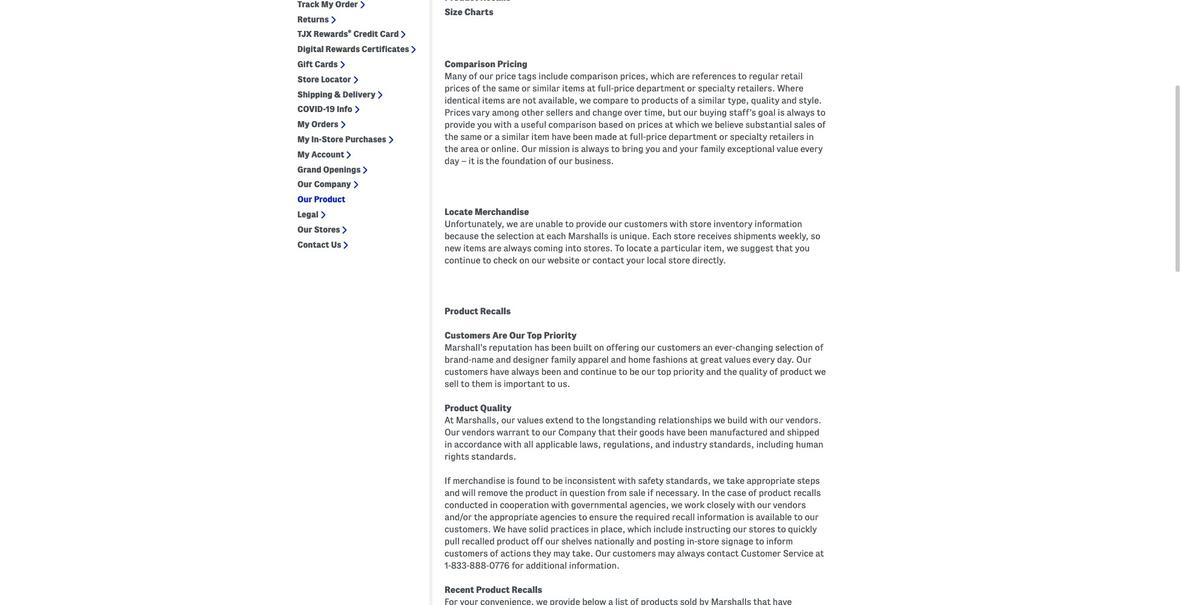 Task type: locate. For each thing, give the bounding box(es) containing it.
1 vertical spatial you
[[646, 144, 661, 154]]

0 vertical spatial contact
[[593, 256, 625, 265]]

similar up online.
[[502, 132, 530, 142]]

company up laws,
[[559, 428, 596, 437]]

1 vertical spatial which
[[676, 120, 700, 129]]

prices down many
[[445, 83, 470, 93]]

quality inside comparison pricing many of our price tags include comparison prices, which are references to regular retail prices of the same or similar items at full-price department or specialty retailers. where identical items are not available, we compare to products of a similar type, quality and style. prices vary among other sellers and change over time, but our buying staff's goal is always to provide you with a useful comparison based on prices at which we believe substantial sales of the same or a similar item have been made at full-price department or specialty retailers in the area or online. our mission is always to bring you and your family exceptional value every day – it is the foundation of our business.
[[752, 96, 780, 105]]

same up area
[[460, 132, 482, 142]]

day.
[[778, 355, 795, 365]]

been up 'us.'
[[542, 367, 562, 377]]

2 horizontal spatial price
[[646, 132, 667, 142]]

0 horizontal spatial same
[[460, 132, 482, 142]]

0 horizontal spatial price
[[496, 71, 516, 81]]

is right them
[[495, 379, 502, 389]]

fashions
[[653, 355, 688, 365]]

tags
[[518, 71, 537, 81]]

1 vertical spatial be
[[553, 476, 563, 486]]

0 vertical spatial full-
[[598, 83, 614, 93]]

to down "style."
[[817, 108, 826, 117]]

0 horizontal spatial every
[[753, 355, 775, 365]]

1 vertical spatial your
[[627, 256, 645, 265]]

regulations,
[[603, 440, 654, 449]]

0 horizontal spatial on
[[520, 256, 530, 265]]

provide
[[445, 120, 475, 129], [576, 219, 607, 229]]

found
[[516, 476, 540, 486]]

always up important
[[511, 367, 540, 377]]

your inside locate merchandise unfortunately, we are unable to provide our customers with store inventory information because the selection at each marshalls is unique. each store receives shipments weekly, so new items are always coming into stores. to locate a particular item, we suggest that you continue to check on our website or contact your local store directly.
[[627, 256, 645, 265]]

2 vertical spatial my
[[298, 150, 310, 159]]

to up 'all'
[[532, 428, 541, 437]]

our
[[522, 144, 537, 154], [298, 180, 312, 189], [298, 195, 312, 204], [298, 225, 312, 234], [509, 331, 525, 340], [797, 355, 812, 365], [445, 428, 460, 437], [596, 549, 611, 559]]

to up quickly
[[794, 512, 803, 522]]

take.
[[572, 549, 594, 559]]

1 vertical spatial that
[[599, 428, 616, 437]]

vendors
[[462, 428, 495, 437], [773, 500, 806, 510]]

0 vertical spatial appropriate
[[747, 476, 795, 486]]

department down but at the right
[[669, 132, 718, 142]]

information inside if merchandise is found to be inconsistent with safety standards, we take appropriate steps and will remove the product in question from sale if necessary. in the case of product recalls conducted in cooperation with governmental agencies, we work closely with our vendors and/or the appropriate agencies to ensure the required recall information is available to our customers. we have solid practices in place, which include instructing our stores to quickly pull recalled product off our shelves nationally and posting in-store signage to inform customers of actions they may take. our customers may always contact customer service at 1-833-888-0776 for additional information.
[[697, 512, 745, 522]]

full- up bring
[[630, 132, 646, 142]]

openings
[[323, 165, 361, 174]]

1 vertical spatial rewards
[[326, 44, 360, 54]]

1 horizontal spatial selection
[[776, 343, 813, 352]]

store down particular
[[669, 256, 691, 265]]

vendors inside product quality at marshalls, our values extend to the longstanding relationships we build with our vendors. our vendors warrant to our company that their goods have been manufactured and shipped in accordance with all applicable laws, regulations, and industry standards, including human rights standards.
[[462, 428, 495, 437]]

retail
[[781, 71, 803, 81]]

1 horizontal spatial company
[[559, 428, 596, 437]]

our up "unique."
[[609, 219, 623, 229]]

references
[[692, 71, 736, 81]]

1 horizontal spatial continue
[[581, 367, 617, 377]]

we right item,
[[727, 243, 739, 253]]

digital
[[298, 44, 324, 54]]

to down made
[[611, 144, 620, 154]]

grand openings link
[[298, 165, 361, 175]]

you down vary
[[477, 120, 492, 129]]

0 vertical spatial store
[[298, 74, 319, 84]]

0 vertical spatial quality
[[752, 96, 780, 105]]

contact inside locate merchandise unfortunately, we are unable to provide our customers with store inventory information because the selection at each marshalls is unique. each store receives shipments weekly, so new items are always coming into stores. to locate a particular item, we suggest that you continue to check on our website or contact your local store directly.
[[593, 256, 625, 265]]

1 vertical spatial continue
[[581, 367, 617, 377]]

1 horizontal spatial contact
[[707, 549, 739, 559]]

1 horizontal spatial your
[[680, 144, 699, 154]]

1 vertical spatial quality
[[739, 367, 768, 377]]

regular
[[749, 71, 779, 81]]

credit
[[354, 29, 378, 39]]

1 horizontal spatial be
[[630, 367, 640, 377]]

home
[[629, 355, 651, 365]]

specialty up exceptional
[[730, 132, 768, 142]]

0 horizontal spatial recalls
[[480, 306, 511, 316]]

provide inside comparison pricing many of our price tags include comparison prices, which are references to regular retail prices of the same or similar items at full-price department or specialty retailers. where identical items are not available, we compare to products of a similar type, quality and style. prices vary among other sellers and change over time, but our buying staff's goal is always to provide you with a useful comparison based on prices at which we believe substantial sales of the same or a similar item have been made at full-price department or specialty retailers in the area or online. our mission is always to bring you and your family exceptional value every day – it is the foundation of our business.
[[445, 120, 475, 129]]

0 vertical spatial every
[[801, 144, 823, 154]]

merchandise
[[475, 207, 529, 217]]

comparison up compare at top right
[[570, 71, 618, 81]]

0 horizontal spatial your
[[627, 256, 645, 265]]

0 horizontal spatial vendors
[[462, 428, 495, 437]]

similar up available,
[[533, 83, 560, 93]]

1 horizontal spatial full-
[[630, 132, 646, 142]]

&
[[334, 89, 341, 99]]

receives
[[698, 231, 732, 241]]

extend
[[546, 416, 574, 425]]

1 horizontal spatial prices
[[638, 120, 663, 129]]

are left references
[[677, 71, 690, 81]]

rewards down returns link
[[314, 29, 348, 39]]

continue inside locate merchandise unfortunately, we are unable to provide our customers with store inventory information because the selection at each marshalls is unique. each store receives shipments weekly, so new items are always coming into stores. to locate a particular item, we suggest that you continue to check on our website or contact your local store directly.
[[445, 256, 481, 265]]

substantial
[[746, 120, 792, 129]]

quality down changing
[[739, 367, 768, 377]]

recalls down for
[[512, 585, 543, 595]]

2 may from the left
[[658, 549, 675, 559]]

which inside if merchandise is found to be inconsistent with safety standards, we take appropriate steps and will remove the product in question from sale if necessary. in the case of product recalls conducted in cooperation with governmental agencies, we work closely with our vendors and/or the appropriate agencies to ensure the required recall information is available to our customers. we have solid practices in place, which include instructing our stores to quickly pull recalled product off our shelves nationally and posting in-store signage to inform customers of actions they may take. our customers may always contact customer service at 1-833-888-0776 for additional information.
[[628, 525, 652, 534]]

0 vertical spatial standards,
[[710, 440, 755, 449]]

stores.
[[584, 243, 613, 253]]

may
[[554, 549, 570, 559], [658, 549, 675, 559]]

us.
[[558, 379, 571, 389]]

marshall's reputation has been built on offering our customers an ever-changing selection of brand-name and designer family apparel and home fashions at great values every day. our customers have always been and continue to be our top priority and the quality of product we sell to them is important to us.
[[445, 343, 826, 389]]

every
[[801, 144, 823, 154], [753, 355, 775, 365]]

vendors up "available"
[[773, 500, 806, 510]]

1 vertical spatial on
[[520, 256, 530, 265]]

1 vertical spatial family
[[551, 355, 576, 365]]

based
[[599, 120, 624, 129]]

in up rights at the bottom of page
[[445, 440, 452, 449]]

be right found
[[553, 476, 563, 486]]

recalls up are
[[480, 306, 511, 316]]

comparison down sellers
[[549, 120, 597, 129]]

product
[[780, 367, 813, 377], [526, 488, 558, 498], [759, 488, 792, 498], [497, 537, 530, 546]]

0 vertical spatial company
[[314, 180, 351, 189]]

unique.
[[620, 231, 650, 241]]

unfortunately,
[[445, 219, 505, 229]]

be down home
[[630, 367, 640, 377]]

a up online.
[[495, 132, 500, 142]]

vendors.
[[786, 416, 822, 425]]

to up inform
[[778, 525, 786, 534]]

1 horizontal spatial store
[[322, 135, 344, 144]]

similar
[[533, 83, 560, 93], [698, 96, 726, 105], [502, 132, 530, 142]]

have up mission
[[552, 132, 571, 142]]

price down prices,
[[614, 83, 635, 93]]

1 horizontal spatial every
[[801, 144, 823, 154]]

similar up buying
[[698, 96, 726, 105]]

0 horizontal spatial family
[[551, 355, 576, 365]]

0 horizontal spatial you
[[477, 120, 492, 129]]

include up the posting
[[654, 525, 683, 534]]

1 horizontal spatial that
[[776, 243, 793, 253]]

in inside comparison pricing many of our price tags include comparison prices, which are references to regular retail prices of the same or similar items at full-price department or specialty retailers. where identical items are not available, we compare to products of a similar type, quality and style. prices vary among other sellers and change over time, but our buying staff's goal is always to provide you with a useful comparison based on prices at which we believe substantial sales of the same or a similar item have been made at full-price department or specialty retailers in the area or online. our mission is always to bring you and your family exceptional value every day – it is the foundation of our business.
[[807, 132, 814, 142]]

appropriate down cooperation
[[490, 512, 538, 522]]

into
[[566, 243, 582, 253]]

1 vertical spatial my
[[298, 135, 310, 144]]

have inside product quality at marshalls, our values extend to the longstanding relationships we build with our vendors. our vendors warrant to our company that their goods have been manufactured and shipped in accordance with all applicable laws, regulations, and industry standards, including human rights standards.
[[667, 428, 686, 437]]

tjx
[[298, 29, 312, 39]]

with down among
[[494, 120, 512, 129]]

inform
[[767, 537, 793, 546]]

a inside locate merchandise unfortunately, we are unable to provide our customers with store inventory information because the selection at each marshalls is unique. each store receives shipments weekly, so new items are always coming into stores. to locate a particular item, we suggest that you continue to check on our website or contact your local store directly.
[[654, 243, 659, 253]]

values inside marshall's reputation has been built on offering our customers an ever-changing selection of brand-name and designer family apparel and home fashions at great values every day. our customers have always been and continue to be our top priority and the quality of product we sell to them is important to us.
[[725, 355, 751, 365]]

0 vertical spatial continue
[[445, 256, 481, 265]]

1 vertical spatial company
[[559, 428, 596, 437]]

0 vertical spatial include
[[539, 71, 568, 81]]

1 horizontal spatial information
[[755, 219, 803, 229]]

have down the name
[[490, 367, 509, 377]]

you inside locate merchandise unfortunately, we are unable to provide our customers with store inventory information because the selection at each marshalls is unique. each store receives shipments weekly, so new items are always coming into stores. to locate a particular item, we suggest that you continue to check on our website or contact your local store directly.
[[795, 243, 810, 253]]

2 vertical spatial you
[[795, 243, 810, 253]]

warrant
[[497, 428, 530, 437]]

1 horizontal spatial you
[[646, 144, 661, 154]]

if
[[648, 488, 654, 498]]

0 vertical spatial on
[[626, 120, 636, 129]]

my down covid-
[[298, 119, 310, 129]]

1-
[[445, 561, 451, 571]]

in
[[702, 488, 710, 498]]

weekly,
[[779, 231, 809, 241]]

or down believe
[[720, 132, 728, 142]]

to up over
[[631, 96, 640, 105]]

locate
[[627, 243, 652, 253]]

our down coming
[[532, 256, 546, 265]]

pricing
[[498, 59, 528, 69]]

items up available,
[[562, 83, 585, 93]]

include inside if merchandise is found to be inconsistent with safety standards, we take appropriate steps and will remove the product in question from sale if necessary. in the case of product recalls conducted in cooperation with governmental agencies, we work closely with our vendors and/or the appropriate agencies to ensure the required recall information is available to our customers. we have solid practices in place, which include instructing our stores to quickly pull recalled product off our shelves nationally and posting in-store signage to inform customers of actions they may take. our customers may always contact customer service at 1-833-888-0776 for additional information.
[[654, 525, 683, 534]]

selection inside locate merchandise unfortunately, we are unable to provide our customers with store inventory information because the selection at each marshalls is unique. each store receives shipments weekly, so new items are always coming into stores. to locate a particular item, we suggest that you continue to check on our website or contact your local store directly.
[[497, 231, 534, 241]]

0 horizontal spatial company
[[314, 180, 351, 189]]

the
[[483, 83, 496, 93], [445, 132, 458, 142], [445, 144, 458, 154], [486, 156, 500, 166], [481, 231, 495, 241], [724, 367, 737, 377], [587, 416, 600, 425], [510, 488, 524, 498], [712, 488, 726, 498], [474, 512, 488, 522], [620, 512, 633, 522]]

customers up "unique."
[[625, 219, 668, 229]]

items
[[562, 83, 585, 93], [482, 96, 505, 105], [463, 243, 486, 253]]

0 horizontal spatial appropriate
[[490, 512, 538, 522]]

returns
[[298, 14, 329, 24]]

every inside marshall's reputation has been built on offering our customers an ever-changing selection of brand-name and designer family apparel and home fashions at great values every day. our customers have always been and continue to be our top priority and the quality of product we sell to them is important to us.
[[753, 355, 775, 365]]

my up grand
[[298, 150, 310, 159]]

0 horizontal spatial continue
[[445, 256, 481, 265]]

product up at
[[445, 403, 478, 413]]

in-
[[687, 537, 698, 546]]

which down required
[[628, 525, 652, 534]]

standards,
[[710, 440, 755, 449], [666, 476, 711, 486]]

2 vertical spatial on
[[594, 343, 605, 352]]

at inside locate merchandise unfortunately, we are unable to provide our customers with store inventory information because the selection at each marshalls is unique. each store receives shipments weekly, so new items are always coming into stores. to locate a particular item, we suggest that you continue to check on our website or contact your local store directly.
[[536, 231, 545, 241]]

or inside locate merchandise unfortunately, we are unable to provide our customers with store inventory information because the selection at each marshalls is unique. each store receives shipments weekly, so new items are always coming into stores. to locate a particular item, we suggest that you continue to check on our website or contact your local store directly.
[[582, 256, 591, 265]]

always up the 'sales' on the top right
[[787, 108, 815, 117]]

standards, up necessary.
[[666, 476, 711, 486]]

store inside if merchandise is found to be inconsistent with safety standards, we take appropriate steps and will remove the product in question from sale if necessary. in the case of product recalls conducted in cooperation with governmental agencies, we work closely with our vendors and/or the appropriate agencies to ensure the required recall information is available to our customers. we have solid practices in place, which include instructing our stores to quickly pull recalled product off our shelves nationally and posting in-store signage to inform customers of actions they may take. our customers may always contact customer service at 1-833-888-0776 for additional information.
[[698, 537, 720, 546]]

at up coming
[[536, 231, 545, 241]]

1 vertical spatial prices
[[638, 120, 663, 129]]

information
[[755, 219, 803, 229], [697, 512, 745, 522]]

to
[[615, 243, 625, 253]]

0 vertical spatial price
[[496, 71, 516, 81]]

0 vertical spatial specialty
[[698, 83, 736, 93]]

local
[[647, 256, 667, 265]]

0 vertical spatial recalls
[[480, 306, 511, 316]]

be inside if merchandise is found to be inconsistent with safety standards, we take appropriate steps and will remove the product in question from sale if necessary. in the case of product recalls conducted in cooperation with governmental agencies, we work closely with our vendors and/or the appropriate agencies to ensure the required recall information is available to our customers. we have solid practices in place, which include instructing our stores to quickly pull recalled product off our shelves nationally and posting in-store signage to inform customers of actions they may take. our customers may always contact customer service at 1-833-888-0776 for additional information.
[[553, 476, 563, 486]]

is inside marshall's reputation has been built on offering our customers an ever-changing selection of brand-name and designer family apparel and home fashions at great values every day. our customers have always been and continue to be our top priority and the quality of product we sell to them is important to us.
[[495, 379, 502, 389]]

area
[[460, 144, 479, 154]]

product inside product quality at marshalls, our values extend to the longstanding relationships we build with our vendors. our vendors warrant to our company that their goods have been manufactured and shipped in accordance with all applicable laws, regulations, and industry standards, including human rights standards.
[[445, 403, 478, 413]]

the inside locate merchandise unfortunately, we are unable to provide our customers with store inventory information because the selection at each marshalls is unique. each store receives shipments weekly, so new items are always coming into stores. to locate a particular item, we suggest that you continue to check on our website or contact your local store directly.
[[481, 231, 495, 241]]

customers
[[625, 219, 668, 229], [658, 343, 701, 352], [445, 367, 488, 377], [445, 549, 488, 559], [613, 549, 656, 559]]

company down grand openings "link"
[[314, 180, 351, 189]]

family
[[701, 144, 726, 154], [551, 355, 576, 365]]

been left made
[[573, 132, 593, 142]]

my orders link
[[298, 119, 339, 130]]

comparison
[[445, 59, 496, 69]]

items up among
[[482, 96, 505, 105]]

every inside comparison pricing many of our price tags include comparison prices, which are references to regular retail prices of the same or similar items at full-price department or specialty retailers. where identical items are not available, we compare to products of a similar type, quality and style. prices vary among other sellers and change over time, but our buying staff's goal is always to provide you with a useful comparison based on prices at which we believe substantial sales of the same or a similar item have been made at full-price department or specialty retailers in the area or online. our mission is always to bring you and your family exceptional value every day – it is the foundation of our business.
[[801, 144, 823, 154]]

type,
[[728, 96, 749, 105]]

standards, inside product quality at marshalls, our values extend to the longstanding relationships we build with our vendors. our vendors warrant to our company that their goods have been manufactured and shipped in accordance with all applicable laws, regulations, and industry standards, including human rights standards.
[[710, 440, 755, 449]]

we inside marshall's reputation has been built on offering our customers an ever-changing selection of brand-name and designer family apparel and home fashions at great values every day. our customers have always been and continue to be our top priority and the quality of product we sell to them is important to us.
[[815, 367, 826, 377]]

1 vertical spatial values
[[518, 416, 544, 425]]

store locator link
[[298, 74, 351, 85]]

0 horizontal spatial provide
[[445, 120, 475, 129]]

quality inside marshall's reputation has been built on offering our customers an ever-changing selection of brand-name and designer family apparel and home fashions at great values every day. our customers have always been and continue to be our top priority and the quality of product we sell to them is important to us.
[[739, 367, 768, 377]]

provide up marshalls
[[576, 219, 607, 229]]

always inside locate merchandise unfortunately, we are unable to provide our customers with store inventory information because the selection at each marshalls is unique. each store receives shipments weekly, so new items are always coming into stores. to locate a particular item, we suggest that you continue to check on our website or contact your local store directly.
[[504, 243, 532, 253]]

0 horizontal spatial include
[[539, 71, 568, 81]]

may down the posting
[[658, 549, 675, 559]]

quickly
[[788, 525, 817, 534]]

shipped
[[787, 428, 820, 437]]

1 vertical spatial same
[[460, 132, 482, 142]]

contact down stores.
[[593, 256, 625, 265]]

the inside product quality at marshalls, our values extend to the longstanding relationships we build with our vendors. our vendors warrant to our company that their goods have been manufactured and shipped in accordance with all applicable laws, regulations, and industry standards, including human rights standards.
[[587, 416, 600, 425]]

agencies,
[[630, 500, 669, 510]]

our inside marshall's reputation has been built on offering our customers an ever-changing selection of brand-name and designer family apparel and home fashions at great values every day. our customers have always been and continue to be our top priority and the quality of product we sell to them is important to us.
[[797, 355, 812, 365]]

1 horizontal spatial vendors
[[773, 500, 806, 510]]

include inside comparison pricing many of our price tags include comparison prices, which are references to regular retail prices of the same or similar items at full-price department or specialty retailers. where identical items are not available, we compare to products of a similar type, quality and style. prices vary among other sellers and change over time, but our buying staff's goal is always to provide you with a useful comparison based on prices at which we believe substantial sales of the same or a similar item have been made at full-price department or specialty retailers in the area or online. our mission is always to bring you and your family exceptional value every day – it is the foundation of our business.
[[539, 71, 568, 81]]

0 vertical spatial my
[[298, 119, 310, 129]]

product down our company link
[[314, 195, 346, 204]]

product down day.
[[780, 367, 813, 377]]

0 vertical spatial selection
[[497, 231, 534, 241]]

may down shelves
[[554, 549, 570, 559]]

them
[[472, 379, 493, 389]]

information inside locate merchandise unfortunately, we are unable to provide our customers with store inventory information because the selection at each marshalls is unique. each store receives shipments weekly, so new items are always coming into stores. to locate a particular item, we suggest that you continue to check on our website or contact your local store directly.
[[755, 219, 803, 229]]

continue down apparel
[[581, 367, 617, 377]]

contact
[[593, 256, 625, 265], [707, 549, 739, 559]]

product
[[314, 195, 346, 204], [445, 306, 478, 316], [445, 403, 478, 413], [476, 585, 510, 595]]

0 vertical spatial be
[[630, 367, 640, 377]]

0 vertical spatial information
[[755, 219, 803, 229]]

in down 'remove'
[[490, 500, 498, 510]]

with inside comparison pricing many of our price tags include comparison prices, which are references to regular retail prices of the same or similar items at full-price department or specialty retailers. where identical items are not available, we compare to products of a similar type, quality and style. prices vary among other sellers and change over time, but our buying staff's goal is always to provide you with a useful comparison based on prices at which we believe substantial sales of the same or a similar item have been made at full-price department or specialty retailers in the area or online. our mission is always to bring you and your family exceptional value every day – it is the foundation of our business.
[[494, 120, 512, 129]]

selection inside marshall's reputation has been built on offering our customers an ever-changing selection of brand-name and designer family apparel and home fashions at great values every day. our customers have always been and continue to be our top priority and the quality of product we sell to them is important to us.
[[776, 343, 813, 352]]

to right found
[[542, 476, 551, 486]]

our right day.
[[797, 355, 812, 365]]

1 horizontal spatial same
[[498, 83, 520, 93]]

0 horizontal spatial that
[[599, 428, 616, 437]]

is up to
[[611, 231, 618, 241]]

are up among
[[507, 96, 521, 105]]

1 vertical spatial standards,
[[666, 476, 711, 486]]

1 horizontal spatial similar
[[533, 83, 560, 93]]

with up "each"
[[670, 219, 688, 229]]

1 vertical spatial similar
[[698, 96, 726, 105]]

1 horizontal spatial provide
[[576, 219, 607, 229]]

1 vertical spatial price
[[614, 83, 635, 93]]

0 vertical spatial family
[[701, 144, 726, 154]]

1 vertical spatial vendors
[[773, 500, 806, 510]]

1 vertical spatial specialty
[[730, 132, 768, 142]]

solid
[[529, 525, 549, 534]]

your
[[680, 144, 699, 154], [627, 256, 645, 265]]

we inside product quality at marshalls, our values extend to the longstanding relationships we build with our vendors. our vendors warrant to our company that their goods have been manufactured and shipped in accordance with all applicable laws, regulations, and industry standards, including human rights standards.
[[714, 416, 726, 425]]

your inside comparison pricing many of our price tags include comparison prices, which are references to regular retail prices of the same or similar items at full-price department or specialty retailers. where identical items are not available, we compare to products of a similar type, quality and style. prices vary among other sellers and change over time, but our buying staff's goal is always to provide you with a useful comparison based on prices at which we believe substantial sales of the same or a similar item have been made at full-price department or specialty retailers in the area or online. our mission is always to bring you and your family exceptional value every day – it is the foundation of our business.
[[680, 144, 699, 154]]

been inside comparison pricing many of our price tags include comparison prices, which are references to regular retail prices of the same or similar items at full-price department or specialty retailers. where identical items are not available, we compare to products of a similar type, quality and style. prices vary among other sellers and change over time, but our buying staff's goal is always to provide you with a useful comparison based on prices at which we believe substantial sales of the same or a similar item have been made at full-price department or specialty retailers in the area or online. our mission is always to bring you and your family exceptional value every day – it is the foundation of our business.
[[573, 132, 593, 142]]

and
[[782, 96, 797, 105], [576, 108, 591, 117], [663, 144, 678, 154], [496, 355, 511, 365], [611, 355, 626, 365], [564, 367, 579, 377], [706, 367, 722, 377], [770, 428, 785, 437], [656, 440, 671, 449], [445, 488, 460, 498], [637, 537, 652, 546]]

2 vertical spatial similar
[[502, 132, 530, 142]]

is right it
[[477, 156, 484, 166]]

contact
[[298, 240, 329, 249]]

company inside returns tjx rewards ® credit card digital rewards certificates gift cards store locator shipping & delivery covid-19 info my orders my in-store purchases my account grand openings our company our product legal our stores contact us
[[314, 180, 351, 189]]

you down weekly,
[[795, 243, 810, 253]]

with inside locate merchandise unfortunately, we are unable to provide our customers with store inventory information because the selection at each marshalls is unique. each store receives shipments weekly, so new items are always coming into stores. to locate a particular item, we suggest that you continue to check on our website or contact your local store directly.
[[670, 219, 688, 229]]

1 vertical spatial every
[[753, 355, 775, 365]]

ensure
[[590, 512, 618, 522]]

0 horizontal spatial be
[[553, 476, 563, 486]]

every down changing
[[753, 355, 775, 365]]

and left the posting
[[637, 537, 652, 546]]

have inside marshall's reputation has been built on offering our customers an ever-changing selection of brand-name and designer family apparel and home fashions at great values every day. our customers have always been and continue to be our top priority and the quality of product we sell to them is important to us.
[[490, 367, 509, 377]]

signage
[[722, 537, 754, 546]]

have right we
[[508, 525, 527, 534]]

steps
[[797, 476, 820, 486]]

marshalls,
[[456, 416, 500, 425]]

product recalls
[[445, 306, 511, 316]]

product inside marshall's reputation has been built on offering our customers an ever-changing selection of brand-name and designer family apparel and home fashions at great values every day. our customers have always been and continue to be our top priority and the quality of product we sell to them is important to us.
[[780, 367, 813, 377]]

a
[[691, 96, 696, 105], [514, 120, 519, 129], [495, 132, 500, 142], [654, 243, 659, 253]]

customers.
[[445, 525, 491, 534]]

in inside product quality at marshalls, our values extend to the longstanding relationships we build with our vendors. our vendors warrant to our company that their goods have been manufactured and shipped in accordance with all applicable laws, regulations, and industry standards, including human rights standards.
[[445, 440, 452, 449]]

0 horizontal spatial prices
[[445, 83, 470, 93]]

full-
[[598, 83, 614, 93], [630, 132, 646, 142]]

833-
[[451, 561, 470, 571]]

our stores link
[[298, 225, 340, 235]]

1 horizontal spatial values
[[725, 355, 751, 365]]

business.
[[575, 156, 614, 166]]

1 horizontal spatial family
[[701, 144, 726, 154]]

prices down time,
[[638, 120, 663, 129]]

family inside marshall's reputation has been built on offering our customers an ever-changing selection of brand-name and designer family apparel and home fashions at great values every day. our customers have always been and continue to be our top priority and the quality of product we sell to them is important to us.
[[551, 355, 576, 365]]

1 vertical spatial include
[[654, 525, 683, 534]]

shipments
[[734, 231, 777, 241]]

customers down brand-
[[445, 367, 488, 377]]

include up available,
[[539, 71, 568, 81]]

provide inside locate merchandise unfortunately, we are unable to provide our customers with store inventory information because the selection at each marshalls is unique. each store receives shipments weekly, so new items are always coming into stores. to locate a particular item, we suggest that you continue to check on our website or contact your local store directly.
[[576, 219, 607, 229]]

at up bring
[[619, 132, 628, 142]]

priority
[[544, 331, 577, 340]]

1 vertical spatial selection
[[776, 343, 813, 352]]

0 vertical spatial rewards
[[314, 29, 348, 39]]



Task type: describe. For each thing, give the bounding box(es) containing it.
customers inside locate merchandise unfortunately, we are unable to provide our customers with store inventory information because the selection at each marshalls is unique. each store receives shipments weekly, so new items are always coming into stores. to locate a particular item, we suggest that you continue to check on our website or contact your local store directly.
[[625, 219, 668, 229]]

foundation
[[502, 156, 546, 166]]

with down "warrant"
[[504, 440, 522, 449]]

to left 'us.'
[[547, 379, 556, 389]]

recalled
[[462, 537, 495, 546]]

we down necessary.
[[671, 500, 683, 510]]

and right sellers
[[576, 108, 591, 117]]

remove
[[478, 488, 508, 498]]

on inside marshall's reputation has been built on offering our customers an ever-changing selection of brand-name and designer family apparel and home fashions at great values every day. our customers have always been and continue to be our top priority and the quality of product we sell to them is important to us.
[[594, 343, 605, 352]]

work
[[685, 500, 705, 510]]

our up reputation
[[509, 331, 525, 340]]

and up 'us.'
[[564, 367, 579, 377]]

among
[[492, 108, 520, 117]]

recent product recalls
[[445, 585, 543, 595]]

we down merchandise
[[507, 219, 518, 229]]

safety
[[638, 476, 664, 486]]

always inside if merchandise is found to be inconsistent with safety standards, we take appropriate steps and will remove the product in question from sale if necessary. in the case of product recalls conducted in cooperation with governmental agencies, we work closely with our vendors and/or the appropriate agencies to ensure the required recall information is available to our customers. we have solid practices in place, which include instructing our stores to quickly pull recalled product off our shelves nationally and posting in-store signage to inform customers of actions they may take. our customers may always contact customer service at 1-833-888-0776 for additional information.
[[677, 549, 705, 559]]

0 horizontal spatial full-
[[598, 83, 614, 93]]

1 vertical spatial items
[[482, 96, 505, 105]]

actions
[[501, 549, 531, 559]]

gift cards link
[[298, 59, 338, 70]]

check
[[494, 256, 518, 265]]

that inside product quality at marshalls, our values extend to the longstanding relationships we build with our vendors. our vendors warrant to our company that their goods have been manufactured and shipped in accordance with all applicable laws, regulations, and industry standards, including human rights standards.
[[599, 428, 616, 437]]

our down grand
[[298, 180, 312, 189]]

human
[[796, 440, 824, 449]]

built
[[574, 343, 592, 352]]

buying
[[700, 108, 727, 117]]

and down if
[[445, 488, 460, 498]]

vary
[[472, 108, 490, 117]]

customers down nationally
[[613, 549, 656, 559]]

at
[[445, 416, 454, 425]]

to left check
[[483, 256, 492, 265]]

comparison pricing many of our price tags include comparison prices, which are references to regular retail prices of the same or similar items at full-price department or specialty retailers. where identical items are not available, we compare to products of a similar type, quality and style. prices vary among other sellers and change over time, but our buying staff's goal is always to provide you with a useful comparison based on prices at which we believe substantial sales of the same or a similar item have been made at full-price department or specialty retailers in the area or online. our mission is always to bring you and your family exceptional value every day – it is the foundation of our business.
[[445, 59, 826, 166]]

0 vertical spatial same
[[498, 83, 520, 93]]

a down among
[[514, 120, 519, 129]]

compare
[[593, 96, 629, 105]]

our down legal link
[[298, 225, 312, 234]]

1 may from the left
[[554, 549, 570, 559]]

0 vertical spatial prices
[[445, 83, 470, 93]]

our down mission
[[559, 156, 573, 166]]

have inside if merchandise is found to be inconsistent with safety standards, we take appropriate steps and will remove the product in question from sale if necessary. in the case of product recalls conducted in cooperation with governmental agencies, we work closely with our vendors and/or the appropriate agencies to ensure the required recall information is available to our customers. we have solid practices in place, which include instructing our stores to quickly pull recalled product off our shelves nationally and posting in-store signage to inform customers of actions they may take. our customers may always contact customer service at 1-833-888-0776 for additional information.
[[508, 525, 527, 534]]

delivery
[[343, 89, 376, 99]]

and down the offering
[[611, 355, 626, 365]]

other
[[522, 108, 544, 117]]

product up actions
[[497, 537, 530, 546]]

goal
[[759, 108, 776, 117]]

day
[[445, 156, 460, 166]]

product inside returns tjx rewards ® credit card digital rewards certificates gift cards store locator shipping & delivery covid-19 info my orders my in-store purchases my account grand openings our company our product legal our stores contact us
[[314, 195, 346, 204]]

sell
[[445, 379, 459, 389]]

all
[[524, 440, 534, 449]]

our product link
[[298, 195, 346, 205]]

our up quickly
[[805, 512, 819, 522]]

to right extend
[[576, 416, 585, 425]]

grand
[[298, 165, 322, 174]]

are left unable
[[520, 219, 534, 229]]

at inside marshall's reputation has been built on offering our customers an ever-changing selection of brand-name and designer family apparel and home fashions at great values every day. our customers have always been and continue to be our top priority and the quality of product we sell to them is important to us.
[[690, 355, 699, 365]]

but
[[668, 108, 682, 117]]

rights
[[445, 452, 470, 462]]

that inside locate merchandise unfortunately, we are unable to provide our customers with store inventory information because the selection at each marshalls is unique. each store receives shipments weekly, so new items are always coming into stores. to locate a particular item, we suggest that you continue to check on our website or contact your local store directly.
[[776, 243, 793, 253]]

contact inside if merchandise is found to be inconsistent with safety standards, we take appropriate steps and will remove the product in question from sale if necessary. in the case of product recalls conducted in cooperation with governmental agencies, we work closely with our vendors and/or the appropriate agencies to ensure the required recall information is available to our customers. we have solid practices in place, which include instructing our stores to quickly pull recalled product off our shelves nationally and posting in-store signage to inform customers of actions they may take. our customers may always contact customer service at 1-833-888-0776 for additional information.
[[707, 549, 739, 559]]

available
[[756, 512, 792, 522]]

and down the where
[[782, 96, 797, 105]]

our up home
[[642, 343, 656, 352]]

been inside product quality at marshalls, our values extend to the longstanding relationships we build with our vendors. our vendors warrant to our company that their goods have been manufactured and shipped in accordance with all applicable laws, regulations, and industry standards, including human rights standards.
[[688, 428, 708, 437]]

0 vertical spatial department
[[637, 83, 685, 93]]

0 horizontal spatial similar
[[502, 132, 530, 142]]

1 horizontal spatial appropriate
[[747, 476, 795, 486]]

applicable
[[536, 440, 578, 449]]

items inside locate merchandise unfortunately, we are unable to provide our customers with store inventory information because the selection at each marshalls is unique. each store receives shipments weekly, so new items are always coming into stores. to locate a particular item, we suggest that you continue to check on our website or contact your local store directly.
[[463, 243, 486, 253]]

product up "customers"
[[445, 306, 478, 316]]

and up including
[[770, 428, 785, 437]]

change
[[593, 108, 623, 117]]

on inside comparison pricing many of our price tags include comparison prices, which are references to regular retail prices of the same or similar items at full-price department or specialty retailers. where identical items are not available, we compare to products of a similar type, quality and style. prices vary among other sellers and change over time, but our buying staff's goal is always to provide you with a useful comparison based on prices at which we believe substantial sales of the same or a similar item have been made at full-price department or specialty retailers in the area or online. our mission is always to bring you and your family exceptional value every day – it is the foundation of our business.
[[626, 120, 636, 129]]

covid-19 info link
[[298, 104, 352, 115]]

at inside if merchandise is found to be inconsistent with safety standards, we take appropriate steps and will remove the product in question from sale if necessary. in the case of product recalls conducted in cooperation with governmental agencies, we work closely with our vendors and/or the appropriate agencies to ensure the required recall information is available to our customers. we have solid practices in place, which include instructing our stores to quickly pull recalled product off our shelves nationally and posting in-store signage to inform customers of actions they may take. our customers may always contact customer service at 1-833-888-0776 for additional information.
[[816, 549, 824, 559]]

the inside marshall's reputation has been built on offering our customers an ever-changing selection of brand-name and designer family apparel and home fashions at great values every day. our customers have always been and continue to be our top priority and the quality of product we sell to them is important to us.
[[724, 367, 737, 377]]

top
[[658, 367, 672, 377]]

if merchandise is found to be inconsistent with safety standards, we take appropriate steps and will remove the product in question from sale if necessary. in the case of product recalls conducted in cooperation with governmental agencies, we work closely with our vendors and/or the appropriate agencies to ensure the required recall information is available to our customers. we have solid practices in place, which include instructing our stores to quickly pull recalled product off our shelves nationally and posting in-store signage to inform customers of actions they may take. our customers may always contact customer service at 1-833-888-0776 for additional information.
[[445, 476, 824, 571]]

continue inside marshall's reputation has been built on offering our customers an ever-changing selection of brand-name and designer family apparel and home fashions at great values every day. our customers have always been and continue to be our top priority and the quality of product we sell to them is important to us.
[[581, 367, 617, 377]]

1 vertical spatial store
[[322, 135, 344, 144]]

store up particular
[[674, 231, 696, 241]]

2 vertical spatial price
[[646, 132, 667, 142]]

with up agencies
[[551, 500, 569, 510]]

will
[[462, 488, 476, 498]]

accordance
[[454, 440, 502, 449]]

from
[[608, 488, 627, 498]]

is up stores
[[747, 512, 754, 522]]

practices
[[551, 525, 589, 534]]

1 horizontal spatial recalls
[[512, 585, 543, 595]]

0 vertical spatial items
[[562, 83, 585, 93]]

to up each
[[565, 219, 574, 229]]

and down but at the right
[[663, 144, 678, 154]]

info
[[337, 104, 352, 114]]

product down 0776
[[476, 585, 510, 595]]

online.
[[492, 144, 520, 154]]

to up "practices"
[[579, 512, 587, 522]]

recall
[[672, 512, 695, 522]]

and down goods at the bottom right of page
[[656, 440, 671, 449]]

been down priority
[[551, 343, 571, 352]]

always inside marshall's reputation has been built on offering our customers an ever-changing selection of brand-name and designer family apparel and home fashions at great values every day. our customers have always been and continue to be our top priority and the quality of product we sell to them is important to us.
[[511, 367, 540, 377]]

our up "available"
[[758, 500, 771, 510]]

1 my from the top
[[298, 119, 310, 129]]

useful
[[521, 120, 547, 129]]

2 my from the top
[[298, 135, 310, 144]]

required
[[635, 512, 670, 522]]

have inside comparison pricing many of our price tags include comparison prices, which are references to regular retail prices of the same or similar items at full-price department or specialty retailers. where identical items are not available, we compare to products of a similar type, quality and style. prices vary among other sellers and change over time, but our buying staff's goal is always to provide you with a useful comparison based on prices at which we believe substantial sales of the same or a similar item have been made at full-price department or specialty retailers in the area or online. our mission is always to bring you and your family exceptional value every day – it is the foundation of our business.
[[552, 132, 571, 142]]

gift
[[298, 59, 313, 69]]

values inside product quality at marshalls, our values extend to the longstanding relationships we build with our vendors. our vendors warrant to our company that their goods have been manufactured and shipped in accordance with all applicable laws, regulations, and industry standards, including human rights standards.
[[518, 416, 544, 425]]

is right mission
[[572, 144, 579, 154]]

1 vertical spatial comparison
[[549, 120, 597, 129]]

believe
[[715, 120, 744, 129]]

be inside marshall's reputation has been built on offering our customers an ever-changing selection of brand-name and designer family apparel and home fashions at great values every day. our customers have always been and continue to be our top priority and the quality of product we sell to them is important to us.
[[630, 367, 640, 377]]

top
[[527, 331, 542, 340]]

available,
[[539, 96, 578, 105]]

in left question
[[560, 488, 568, 498]]

and down reputation
[[496, 355, 511, 365]]

instructing
[[685, 525, 731, 534]]

they
[[533, 549, 551, 559]]

with down case
[[738, 500, 755, 510]]

many
[[445, 71, 467, 81]]

is right 'goal'
[[778, 108, 785, 117]]

to up retailers.
[[738, 71, 747, 81]]

or down tags
[[522, 83, 531, 93]]

in down ensure
[[591, 525, 599, 534]]

reputation
[[489, 343, 533, 352]]

industry
[[673, 440, 708, 449]]

our right but at the right
[[684, 108, 698, 117]]

for
[[512, 561, 524, 571]]

our inside if merchandise is found to be inconsistent with safety standards, we take appropriate steps and will remove the product in question from sale if necessary. in the case of product recalls conducted in cooperation with governmental agencies, we work closely with our vendors and/or the appropriate agencies to ensure the required recall information is available to our customers. we have solid practices in place, which include instructing our stores to quickly pull recalled product off our shelves nationally and posting in-store signage to inform customers of actions they may take. our customers may always contact customer service at 1-833-888-0776 for additional information.
[[596, 549, 611, 559]]

on inside locate merchandise unfortunately, we are unable to provide our customers with store inventory information because the selection at each marshalls is unique. each store receives shipments weekly, so new items are always coming into stores. to locate a particular item, we suggest that you continue to check on our website or contact your local store directly.
[[520, 256, 530, 265]]

designer
[[513, 355, 549, 365]]

we down buying
[[702, 120, 713, 129]]

we left compare at top right
[[580, 96, 591, 105]]

product up "available"
[[759, 488, 792, 498]]

our inside comparison pricing many of our price tags include comparison prices, which are references to regular retail prices of the same or similar items at full-price department or specialty retailers. where identical items are not available, we compare to products of a similar type, quality and style. prices vary among other sellers and change over time, but our buying staff's goal is always to provide you with a useful comparison based on prices at which we believe substantial sales of the same or a similar item have been made at full-price department or specialty retailers in the area or online. our mission is always to bring you and your family exceptional value every day – it is the foundation of our business.
[[522, 144, 537, 154]]

we
[[493, 525, 506, 534]]

offering
[[607, 343, 640, 352]]

our up including
[[770, 416, 784, 425]]

3 my from the top
[[298, 150, 310, 159]]

where
[[778, 83, 804, 93]]

1 vertical spatial department
[[669, 132, 718, 142]]

quality
[[480, 403, 512, 413]]

at down but at the right
[[665, 120, 674, 129]]

laws,
[[580, 440, 601, 449]]

our down home
[[642, 367, 656, 377]]

size charts link
[[445, 7, 494, 17]]

inconsistent
[[565, 476, 616, 486]]

website
[[548, 256, 580, 265]]

posting
[[654, 537, 685, 546]]

our up the legal
[[298, 195, 312, 204]]

identical
[[445, 96, 480, 105]]

0 vertical spatial which
[[651, 71, 675, 81]]

certificates
[[362, 44, 409, 54]]

our right off
[[546, 537, 560, 546]]

is left found
[[507, 476, 514, 486]]

are up check
[[488, 243, 502, 253]]

or down references
[[687, 83, 696, 93]]

our up "warrant"
[[502, 416, 515, 425]]

or up online.
[[484, 132, 493, 142]]

store up receives
[[690, 219, 712, 229]]

great
[[701, 355, 723, 365]]

always up business.
[[581, 144, 609, 154]]

charts
[[465, 7, 494, 17]]

to right sell
[[461, 379, 470, 389]]

take
[[727, 476, 745, 486]]

product down found
[[526, 488, 558, 498]]

we left take
[[713, 476, 725, 486]]

vendors inside if merchandise is found to be inconsistent with safety standards, we take appropriate steps and will remove the product in question from sale if necessary. in the case of product recalls conducted in cooperation with governmental agencies, we work closely with our vendors and/or the appropriate agencies to ensure the required recall information is available to our customers. we have solid practices in place, which include instructing our stores to quickly pull recalled product off our shelves nationally and posting in-store signage to inform customers of actions they may take. our customers may always contact customer service at 1-833-888-0776 for additional information.
[[773, 500, 806, 510]]

recalls
[[794, 488, 821, 498]]

0 vertical spatial similar
[[533, 83, 560, 93]]

0 vertical spatial comparison
[[570, 71, 618, 81]]

customers up fashions on the right of the page
[[658, 343, 701, 352]]

with up from
[[618, 476, 636, 486]]

time,
[[645, 108, 666, 117]]

to down the offering
[[619, 367, 628, 377]]

1 horizontal spatial price
[[614, 83, 635, 93]]

and/or
[[445, 512, 472, 522]]

our down comparison
[[480, 71, 494, 81]]

style.
[[799, 96, 822, 105]]

customers
[[445, 331, 491, 340]]

shelves
[[562, 537, 592, 546]]

directly.
[[693, 256, 726, 265]]

and down the "great"
[[706, 367, 722, 377]]

conducted
[[445, 500, 488, 510]]

company inside product quality at marshalls, our values extend to the longstanding relationships we build with our vendors. our vendors warrant to our company that their goods have been manufactured and shipped in accordance with all applicable laws, regulations, and industry standards, including human rights standards.
[[559, 428, 596, 437]]

digital rewards certificates link
[[298, 44, 409, 55]]

our up applicable
[[543, 428, 557, 437]]

our up signage
[[733, 525, 747, 534]]

a down references
[[691, 96, 696, 105]]

so
[[811, 231, 821, 241]]

standards, inside if merchandise is found to be inconsistent with safety standards, we take appropriate steps and will remove the product in question from sale if necessary. in the case of product recalls conducted in cooperation with governmental agencies, we work closely with our vendors and/or the appropriate agencies to ensure the required recall information is available to our customers. we have solid practices in place, which include instructing our stores to quickly pull recalled product off our shelves nationally and posting in-store signage to inform customers of actions they may take. our customers may always contact customer service at 1-833-888-0776 for additional information.
[[666, 476, 711, 486]]

0 horizontal spatial store
[[298, 74, 319, 84]]

our inside product quality at marshalls, our values extend to the longstanding relationships we build with our vendors. our vendors warrant to our company that their goods have been manufactured and shipped in accordance with all applicable laws, regulations, and industry standards, including human rights standards.
[[445, 428, 460, 437]]

is inside locate merchandise unfortunately, we are unable to provide our customers with store inventory information because the selection at each marshalls is unique. each store receives shipments weekly, so new items are always coming into stores. to locate a particular item, we suggest that you continue to check on our website or contact your local store directly.
[[611, 231, 618, 241]]

at up compare at top right
[[587, 83, 596, 93]]

family inside comparison pricing many of our price tags include comparison prices, which are references to regular retail prices of the same or similar items at full-price department or specialty retailers. where identical items are not available, we compare to products of a similar type, quality and style. prices vary among other sellers and change over time, but our buying staff's goal is always to provide you with a useful comparison based on prices at which we believe substantial sales of the same or a similar item have been made at full-price department or specialty retailers in the area or online. our mission is always to bring you and your family exceptional value every day – it is the foundation of our business.
[[701, 144, 726, 154]]

with right "build" at the bottom of the page
[[750, 416, 768, 425]]

1 vertical spatial appropriate
[[490, 512, 538, 522]]

to up customer
[[756, 537, 765, 546]]

customers up 833-
[[445, 549, 488, 559]]

locate merchandise unfortunately, we are unable to provide our customers with store inventory information because the selection at each marshalls is unique. each store receives shipments weekly, so new items are always coming into stores. to locate a particular item, we suggest that you continue to check on our website or contact your local store directly.
[[445, 207, 821, 265]]

mission
[[539, 144, 570, 154]]

size
[[445, 7, 463, 17]]

priority
[[674, 367, 704, 377]]

sales
[[795, 120, 816, 129]]

888-
[[470, 561, 490, 571]]

cooperation
[[500, 500, 549, 510]]

or right area
[[481, 144, 490, 154]]

important
[[504, 379, 545, 389]]

purchases
[[345, 135, 386, 144]]



Task type: vqa. For each thing, say whether or not it's contained in the screenshot.
'Orders'
yes



